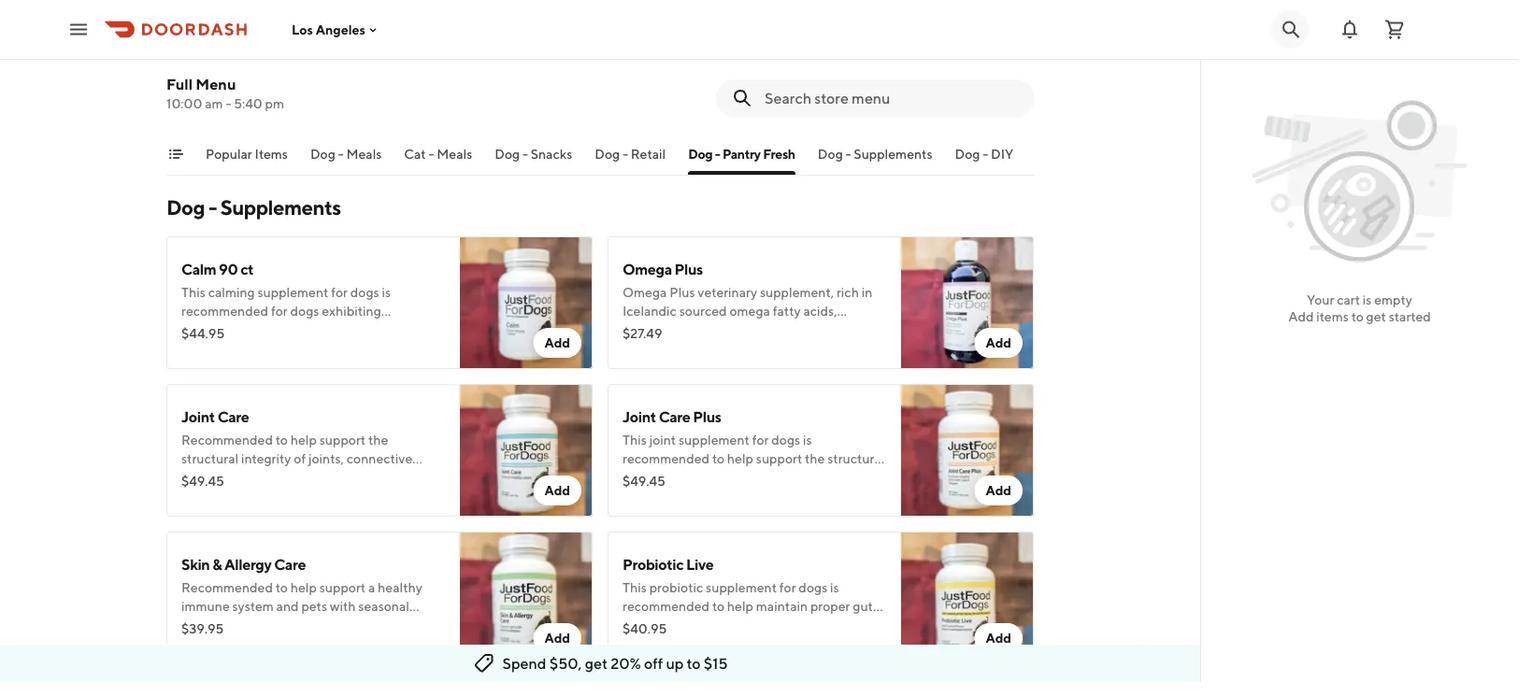 Task type: vqa. For each thing, say whether or not it's contained in the screenshot.


Task type: locate. For each thing, give the bounding box(es) containing it.
plus
[[675, 260, 703, 278], [693, 408, 722, 426]]

1 horizontal spatial fresh
[[763, 146, 796, 162]]

supplements down items
[[220, 195, 341, 220]]

1 vertical spatial pantry
[[723, 146, 761, 162]]

dog - supplements down the popular items button
[[166, 195, 341, 220]]

and down proper
[[832, 618, 854, 633]]

$49.45 down joint care plus
[[623, 474, 666, 489]]

meals right the cat
[[437, 146, 473, 162]]

omega
[[623, 260, 672, 278]]

0 vertical spatial is
[[1363, 292, 1372, 308]]

2 vertical spatial to
[[687, 655, 701, 673]]

remedy
[[355, 32, 410, 50]]

2 horizontal spatial care
[[659, 408, 691, 426]]

meals
[[346, 146, 382, 162], [437, 146, 473, 162]]

5:40
[[234, 96, 263, 111]]

care
[[218, 408, 249, 426], [659, 408, 691, 426], [274, 556, 306, 574]]

0 vertical spatial get
[[1367, 309, 1387, 325]]

and down recommended in the left of the page
[[652, 618, 675, 633]]

$49.45
[[181, 474, 224, 489], [623, 474, 666, 489]]

probiotic
[[623, 556, 684, 574]]

maintain
[[756, 599, 808, 614]]

to inside your cart is empty add items to get started
[[1352, 309, 1364, 325]]

dog left snacks
[[495, 146, 520, 162]]

notification bell image
[[1339, 18, 1362, 41]]

- right items
[[338, 146, 344, 162]]

- left the retail
[[623, 146, 628, 162]]

gut
[[853, 599, 873, 614]]

dog down item search search box
[[818, 146, 843, 162]]

is up proper
[[831, 580, 839, 596]]

skin
[[181, 556, 210, 574]]

- inside dog - supplements button
[[846, 146, 852, 162]]

dog - supplements
[[818, 146, 933, 162], [166, 195, 341, 220]]

live
[[686, 556, 714, 574]]

- inside dog - diy button
[[983, 146, 989, 162]]

open menu image
[[67, 18, 90, 41]]

angeles
[[316, 22, 366, 37]]

care for joint care plus
[[659, 408, 691, 426]]

meals left the cat
[[346, 146, 382, 162]]

add button for skin & allergy care
[[533, 624, 582, 654]]

&
[[213, 556, 222, 574]]

0 items, open order cart image
[[1384, 18, 1407, 41]]

1 vertical spatial supplements
[[220, 195, 341, 220]]

joint down $44.95 at the left
[[181, 408, 215, 426]]

- down item search search box
[[846, 146, 852, 162]]

get down empty
[[1367, 309, 1387, 325]]

1 horizontal spatial is
[[1363, 292, 1372, 308]]

1 meals from the left
[[346, 146, 382, 162]]

- right am
[[226, 96, 231, 111]]

support
[[677, 618, 724, 633]]

0 vertical spatial supplements
[[854, 146, 933, 162]]

menu
[[196, 75, 236, 93]]

to right up
[[687, 655, 701, 673]]

- inside dog - snacks button
[[523, 146, 528, 162]]

1 horizontal spatial and
[[832, 618, 854, 633]]

omega plus image
[[902, 237, 1034, 369]]

add inside your cart is empty add items to get started
[[1289, 309, 1315, 325]]

meals inside cat - meals button
[[437, 146, 473, 162]]

1 horizontal spatial meals
[[437, 146, 473, 162]]

get
[[1367, 309, 1387, 325], [585, 655, 608, 673]]

dog - diy button
[[955, 145, 1014, 175]]

joint care plus
[[623, 408, 722, 426]]

meals inside dog - meals button
[[346, 146, 382, 162]]

1 vertical spatial dog - supplements
[[166, 195, 341, 220]]

0 horizontal spatial joint
[[181, 408, 215, 426]]

supplements down item search search box
[[854, 146, 933, 162]]

12.5
[[413, 32, 439, 50]]

1 vertical spatial is
[[831, 580, 839, 596]]

calm 90 ct
[[181, 260, 254, 278]]

los angeles button
[[292, 22, 381, 37]]

0 vertical spatial fresh
[[228, 32, 265, 50]]

2 meals from the left
[[437, 146, 473, 162]]

1 horizontal spatial get
[[1367, 309, 1387, 325]]

joint care
[[181, 408, 249, 426]]

- for dog - diy button
[[983, 146, 989, 162]]

2 joint from the left
[[623, 408, 656, 426]]

joint care image
[[460, 384, 593, 517]]

bowel
[[623, 636, 659, 652]]

joint down $27.49
[[623, 408, 656, 426]]

your
[[1307, 292, 1335, 308]]

$49.45 down "joint care"
[[181, 474, 224, 489]]

to left help
[[713, 599, 725, 614]]

fresh
[[228, 32, 265, 50], [763, 146, 796, 162]]

add button for joint care plus
[[975, 476, 1023, 506]]

dog - supplements button
[[818, 145, 933, 175]]

2 $49.45 from the left
[[623, 474, 666, 489]]

is right cart at top
[[1363, 292, 1372, 308]]

to
[[1352, 309, 1364, 325], [713, 599, 725, 614], [687, 655, 701, 673]]

dog left diy
[[955, 146, 980, 162]]

1 vertical spatial to
[[713, 599, 725, 614]]

supplements
[[854, 146, 933, 162], [220, 195, 341, 220]]

dog - retail
[[595, 146, 666, 162]]

and
[[652, 618, 675, 633], [832, 618, 854, 633]]

0 vertical spatial plus
[[675, 260, 703, 278]]

1 horizontal spatial supplements
[[854, 146, 933, 162]]

1 horizontal spatial joint
[[623, 408, 656, 426]]

90
[[219, 260, 238, 278]]

- inside cat - meals button
[[429, 146, 434, 162]]

spend
[[503, 655, 547, 673]]

pantry right the retail
[[723, 146, 761, 162]]

dog - snacks
[[495, 146, 573, 162]]

care for joint care
[[218, 408, 249, 426]]

dog - retail button
[[595, 145, 666, 175]]

dog inside "button"
[[595, 146, 620, 162]]

care right 'allergy'
[[274, 556, 306, 574]]

0 vertical spatial pantry
[[181, 32, 225, 50]]

0 horizontal spatial get
[[585, 655, 608, 673]]

0 horizontal spatial supplements
[[220, 195, 341, 220]]

- inside the full menu 10:00 am - 5:40 pm
[[226, 96, 231, 111]]

probiotic live image
[[902, 532, 1034, 665]]

0 horizontal spatial meals
[[346, 146, 382, 162]]

dog - snacks button
[[495, 145, 573, 175]]

- left diy
[[983, 146, 989, 162]]

-
[[226, 96, 231, 111], [338, 146, 344, 162], [429, 146, 434, 162], [523, 146, 528, 162], [623, 146, 628, 162], [715, 146, 721, 162], [846, 146, 852, 162], [983, 146, 989, 162], [208, 195, 217, 220]]

cart
[[1338, 292, 1361, 308]]

balanced
[[290, 32, 352, 50]]

1 horizontal spatial $49.45
[[623, 474, 666, 489]]

1 and from the left
[[652, 618, 675, 633]]

care down $44.95 at the left
[[218, 408, 249, 426]]

dog for dog - meals button
[[310, 146, 336, 162]]

0 horizontal spatial and
[[652, 618, 675, 633]]

0 horizontal spatial is
[[831, 580, 839, 596]]

0 horizontal spatial care
[[218, 408, 249, 426]]

0 vertical spatial dog - supplements
[[818, 146, 933, 162]]

dog
[[310, 146, 336, 162], [495, 146, 520, 162], [595, 146, 620, 162], [689, 146, 713, 162], [818, 146, 843, 162], [955, 146, 980, 162], [166, 195, 205, 220]]

popular items
[[206, 146, 288, 162]]

pantry
[[181, 32, 225, 50], [723, 146, 761, 162]]

pantry up menu
[[181, 32, 225, 50]]

dog for dog - retail "button"
[[595, 146, 620, 162]]

0 horizontal spatial $49.45
[[181, 474, 224, 489]]

care down $27.49
[[659, 408, 691, 426]]

is
[[1363, 292, 1372, 308], [831, 580, 839, 596]]

proper
[[811, 599, 851, 614]]

- right the cat
[[429, 146, 434, 162]]

retail
[[631, 146, 666, 162]]

supplement
[[706, 580, 777, 596]]

0 vertical spatial to
[[1352, 309, 1364, 325]]

add button
[[533, 328, 582, 358], [975, 328, 1023, 358], [533, 476, 582, 506], [975, 476, 1023, 506], [533, 624, 582, 654], [975, 624, 1023, 654]]

off
[[644, 655, 663, 673]]

1 $49.45 from the left
[[181, 474, 224, 489]]

pantry fresh rx balanced remedy 12.5 oz image
[[460, 8, 593, 141]]

get left 20%
[[585, 655, 608, 673]]

- inside dog - retail "button"
[[623, 146, 628, 162]]

0 horizontal spatial to
[[687, 655, 701, 673]]

empty
[[1375, 292, 1413, 308]]

add for joint care
[[545, 483, 570, 498]]

add button for joint care
[[533, 476, 582, 506]]

your cart is empty add items to get started
[[1289, 292, 1432, 325]]

1 horizontal spatial to
[[713, 599, 725, 614]]

add
[[1289, 309, 1315, 325], [545, 335, 570, 351], [986, 335, 1012, 351], [545, 483, 570, 498], [986, 483, 1012, 498], [545, 631, 570, 646], [986, 631, 1012, 646]]

- inside dog - meals button
[[338, 146, 344, 162]]

dog right items
[[310, 146, 336, 162]]

get inside your cart is empty add items to get started
[[1367, 309, 1387, 325]]

popular
[[206, 146, 252, 162]]

2 horizontal spatial to
[[1352, 309, 1364, 325]]

1 joint from the left
[[181, 408, 215, 426]]

recommended
[[623, 599, 710, 614]]

dog - supplements down item search search box
[[818, 146, 933, 162]]

joint
[[181, 408, 215, 426], [623, 408, 656, 426]]

los angeles
[[292, 22, 366, 37]]

dog left the retail
[[595, 146, 620, 162]]

to down cart at top
[[1352, 309, 1364, 325]]

add for omega plus
[[986, 335, 1012, 351]]

- left snacks
[[523, 146, 528, 162]]

dog down show menu categories image
[[166, 195, 205, 220]]



Task type: describe. For each thing, give the bounding box(es) containing it.
ct
[[241, 260, 254, 278]]

diy
[[991, 146, 1014, 162]]

$39.95
[[181, 621, 224, 637]]

dog - pantry fresh
[[689, 146, 796, 162]]

joint care plus image
[[902, 384, 1034, 517]]

items
[[1317, 309, 1349, 325]]

add for joint care plus
[[986, 483, 1012, 498]]

rx
[[267, 32, 288, 50]]

1 vertical spatial get
[[585, 655, 608, 673]]

dog - meals
[[310, 146, 382, 162]]

$44.95
[[181, 326, 225, 341]]

supplements inside dog - supplements button
[[854, 146, 933, 162]]

$49.45 for joint care plus
[[623, 474, 666, 489]]

add button for omega plus
[[975, 328, 1023, 358]]

- for dog - snacks button
[[523, 146, 528, 162]]

this
[[623, 580, 647, 596]]

meals for cat - meals
[[437, 146, 473, 162]]

items
[[255, 146, 288, 162]]

- for dog - supplements button
[[846, 146, 852, 162]]

probiotic live this probiotic supplement for dogs is recommended to help maintain proper gut flora and support healthy digestion and bowel health.
[[623, 556, 873, 652]]

calm
[[181, 260, 216, 278]]

probiotic
[[650, 580, 704, 596]]

pantry fresh rx balanced remedy 12.5 oz
[[181, 32, 457, 50]]

- for cat - meals button
[[429, 146, 434, 162]]

allergy
[[225, 556, 272, 574]]

is inside probiotic live this probiotic supplement for dogs is recommended to help maintain proper gut flora and support healthy digestion and bowel health.
[[831, 580, 839, 596]]

am
[[205, 96, 223, 111]]

0 horizontal spatial fresh
[[228, 32, 265, 50]]

- for dog - meals button
[[338, 146, 344, 162]]

- down popular
[[208, 195, 217, 220]]

omega plus
[[623, 260, 703, 278]]

add for skin & allergy care
[[545, 631, 570, 646]]

to inside probiotic live this probiotic supplement for dogs is recommended to help maintain proper gut flora and support healthy digestion and bowel health.
[[713, 599, 725, 614]]

$15
[[704, 655, 728, 673]]

cat - meals
[[404, 146, 473, 162]]

dog for dog - diy button
[[955, 146, 980, 162]]

dog - meals button
[[310, 145, 382, 175]]

Item Search search field
[[765, 88, 1019, 108]]

oz
[[441, 32, 457, 50]]

started
[[1389, 309, 1432, 325]]

flora
[[623, 618, 650, 633]]

joint for joint care plus
[[623, 408, 656, 426]]

to for get
[[1352, 309, 1364, 325]]

$27.49
[[623, 326, 663, 341]]

dog - diy
[[955, 146, 1014, 162]]

is inside your cart is empty add items to get started
[[1363, 292, 1372, 308]]

1 vertical spatial fresh
[[763, 146, 796, 162]]

snacks
[[531, 146, 573, 162]]

- right the retail
[[715, 146, 721, 162]]

0 horizontal spatial pantry
[[181, 32, 225, 50]]

10:00
[[166, 96, 202, 111]]

1 vertical spatial plus
[[693, 408, 722, 426]]

dog for dog - supplements button
[[818, 146, 843, 162]]

cat
[[404, 146, 426, 162]]

calm 90 ct image
[[460, 237, 593, 369]]

1 horizontal spatial pantry
[[723, 146, 761, 162]]

health.
[[662, 636, 703, 652]]

spend $50, get 20% off up to $15
[[503, 655, 728, 673]]

cat - meals button
[[404, 145, 473, 175]]

add for calm 90 ct
[[545, 335, 570, 351]]

$50,
[[550, 655, 582, 673]]

skin & allergy care image
[[460, 532, 593, 665]]

2 and from the left
[[832, 618, 854, 633]]

help
[[727, 599, 754, 614]]

pm
[[265, 96, 284, 111]]

full menu 10:00 am - 5:40 pm
[[166, 75, 284, 111]]

20%
[[611, 655, 641, 673]]

1 horizontal spatial dog - supplements
[[818, 146, 933, 162]]

full
[[166, 75, 193, 93]]

to for $15
[[687, 655, 701, 673]]

- for dog - retail "button"
[[623, 146, 628, 162]]

dog right the retail
[[689, 146, 713, 162]]

joint for joint care
[[181, 408, 215, 426]]

add button for calm 90 ct
[[533, 328, 582, 358]]

$40.95
[[623, 621, 667, 637]]

skin & allergy care
[[181, 556, 306, 574]]

up
[[666, 655, 684, 673]]

1 horizontal spatial care
[[274, 556, 306, 574]]

$49.45 for joint care
[[181, 474, 224, 489]]

digestion
[[774, 618, 829, 633]]

dog for dog - snacks button
[[495, 146, 520, 162]]

dogs
[[799, 580, 828, 596]]

show menu categories image
[[168, 147, 183, 162]]

meals for dog - meals
[[346, 146, 382, 162]]

popular items button
[[206, 145, 288, 175]]

$6.95
[[181, 98, 216, 113]]

los
[[292, 22, 313, 37]]

0 horizontal spatial dog - supplements
[[166, 195, 341, 220]]

for
[[780, 580, 796, 596]]

healthy
[[726, 618, 771, 633]]



